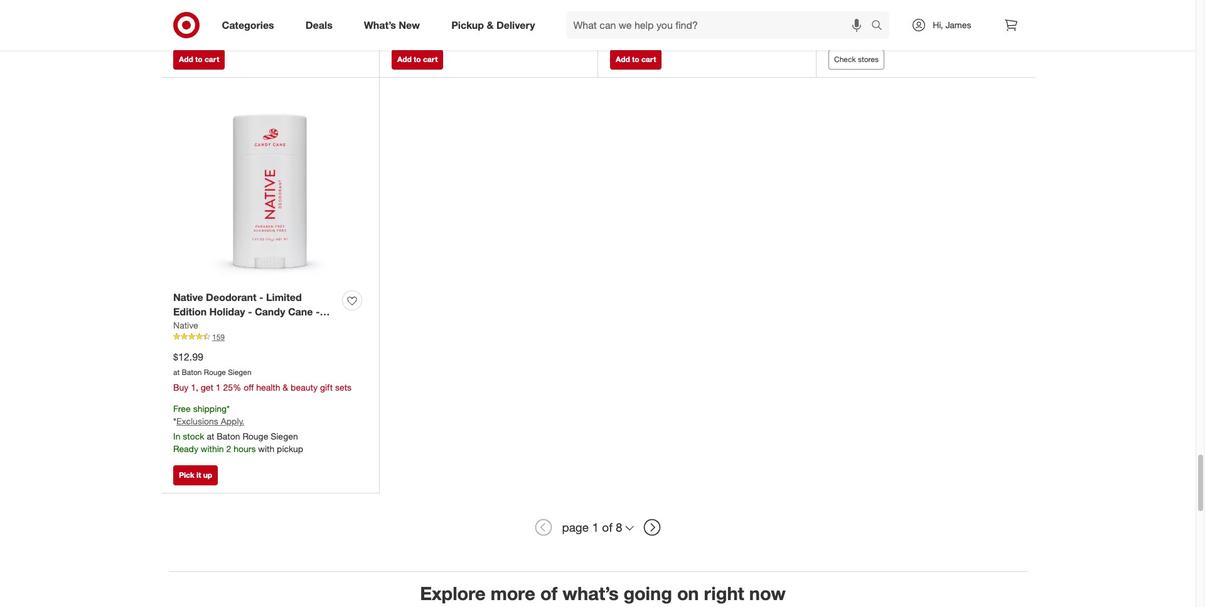 Task type: vqa. For each thing, say whether or not it's contained in the screenshot.
the top the Delivery
no



Task type: locate. For each thing, give the bounding box(es) containing it.
$12.99 at baton rouge siegen buy 1, get 1 25% off health & beauty gift sets
[[173, 351, 352, 393]]

not
[[173, 12, 187, 22], [392, 12, 406, 22]]

0 horizontal spatial stock
[[183, 432, 204, 442]]

* up apply.
[[227, 403, 230, 414]]

hi,
[[933, 19, 943, 30]]

0 horizontal spatial pickup
[[277, 444, 303, 455]]

1 vertical spatial of
[[540, 582, 558, 605]]

beauty
[[291, 382, 318, 393]]

0 vertical spatial pickup
[[714, 28, 740, 39]]

native down 'edition'
[[173, 320, 198, 331]]

* down buy
[[173, 416, 176, 427]]

explore
[[420, 582, 486, 605]]

0 vertical spatial free
[[224, 320, 245, 333]]

1 vertical spatial &
[[283, 382, 288, 393]]

with inside free shipping * * exclusions apply. in stock at  baton rouge siegen ready within 2 hours with pickup
[[258, 444, 274, 455]]

0 horizontal spatial within
[[201, 444, 224, 455]]

up
[[203, 471, 212, 480]]

0 horizontal spatial free
[[173, 403, 191, 414]]

free inside native deodorant - limited edition holiday - candy cane - aluminum free - 2.65 oz
[[224, 320, 245, 333]]

1 vertical spatial stock
[[183, 432, 204, 442]]

add to cart button down categories
[[173, 50, 225, 70]]

at
[[226, 12, 234, 22], [445, 12, 452, 22], [644, 15, 651, 26], [173, 368, 180, 377], [207, 432, 214, 442]]

0 horizontal spatial to
[[195, 55, 203, 64]]

0 horizontal spatial *
[[173, 416, 176, 427]]

$12.99
[[173, 351, 203, 363]]

1 horizontal spatial cart
[[423, 55, 438, 64]]

native
[[173, 291, 203, 304], [173, 320, 198, 331]]

stores inside button
[[858, 55, 879, 64]]

159
[[212, 333, 225, 342]]

1 vertical spatial hours
[[234, 444, 256, 455]]

1 right get
[[216, 382, 221, 393]]

free up exclusions on the left of the page
[[173, 403, 191, 414]]

pickup
[[714, 28, 740, 39], [277, 444, 303, 455]]

free shipping * * exclusions apply. in stock at  baton rouge siegen ready within 2 hours with pickup
[[173, 403, 303, 455]]

of left 8
[[602, 521, 612, 535]]

check
[[173, 24, 199, 35], [392, 24, 417, 35], [834, 55, 856, 64]]

0 vertical spatial in
[[610, 15, 617, 26]]

check nearby stores button for 2nd add to cart button from left
[[392, 23, 473, 36]]

1 horizontal spatial nearby
[[419, 24, 446, 35]]

0 vertical spatial of
[[602, 521, 612, 535]]

of
[[602, 521, 612, 535], [540, 582, 558, 605]]

1 horizontal spatial with
[[695, 28, 711, 39]]

add to cart
[[179, 55, 219, 64], [397, 55, 438, 64], [616, 55, 656, 64]]

deals
[[306, 19, 333, 31]]

2 cart from the left
[[423, 55, 438, 64]]

free down "holiday"
[[224, 320, 245, 333]]

1 vertical spatial native
[[173, 320, 198, 331]]

1 to from the left
[[195, 55, 203, 64]]

explore more of what's going on right now
[[420, 582, 786, 605]]

0 horizontal spatial add to cart button
[[173, 50, 225, 70]]

at inside $12.99 at baton rouge siegen buy 1, get 1 25% off health & beauty gift sets
[[173, 368, 180, 377]]

cart down what's new link
[[423, 55, 438, 64]]

1 horizontal spatial add
[[397, 55, 412, 64]]

within inside free shipping * * exclusions apply. in stock at  baton rouge siegen ready within 2 hours with pickup
[[201, 444, 224, 455]]

get
[[201, 382, 213, 393]]

add to cart down "in stock at  baton rouge siegen ready within 2 hours with pickup"
[[616, 55, 656, 64]]

1 vertical spatial 1
[[592, 521, 599, 535]]

1 horizontal spatial pickup
[[714, 28, 740, 39]]

search
[[866, 20, 896, 32]]

rouge
[[262, 12, 288, 22], [480, 12, 506, 22], [679, 15, 705, 26], [204, 368, 226, 377], [243, 432, 268, 442]]

of for more
[[540, 582, 558, 605]]

1 vertical spatial free
[[173, 403, 191, 414]]

siegen inside $12.99 at baton rouge siegen buy 1, get 1 25% off health & beauty gift sets
[[228, 368, 251, 377]]

& inside $12.99 at baton rouge siegen buy 1, get 1 25% off health & beauty gift sets
[[283, 382, 288, 393]]

deals link
[[295, 11, 348, 39]]

2 not available at baton rouge siegen check nearby stores from the left
[[392, 12, 536, 35]]

2 horizontal spatial cart
[[641, 55, 656, 64]]

0 horizontal spatial ready
[[173, 444, 198, 455]]

stores
[[230, 24, 255, 35], [449, 24, 473, 35], [858, 55, 879, 64]]

baton
[[236, 12, 260, 22], [455, 12, 478, 22], [654, 15, 677, 26], [182, 368, 202, 377], [217, 432, 240, 442]]

exclusions
[[176, 416, 218, 427]]

1 horizontal spatial hours
[[670, 28, 693, 39]]

cart
[[205, 55, 219, 64], [423, 55, 438, 64], [641, 55, 656, 64]]

0 horizontal spatial check
[[173, 24, 199, 35]]

gift
[[320, 382, 333, 393]]

0 horizontal spatial with
[[258, 444, 274, 455]]

0 vertical spatial native
[[173, 291, 203, 304]]

1 horizontal spatial available
[[408, 12, 442, 22]]

check stores
[[834, 55, 879, 64]]

1 horizontal spatial not
[[392, 12, 406, 22]]

1 horizontal spatial 2
[[663, 28, 668, 39]]

1 horizontal spatial stock
[[620, 15, 641, 26]]

2 horizontal spatial add to cart button
[[610, 50, 662, 70]]

not available at baton rouge siegen check nearby stores
[[173, 12, 318, 35], [392, 12, 536, 35]]

0 horizontal spatial 2
[[226, 444, 231, 455]]

2 inside "in stock at  baton rouge siegen ready within 2 hours with pickup"
[[663, 28, 668, 39]]

holiday
[[209, 306, 245, 318]]

1 horizontal spatial &
[[487, 19, 494, 31]]

add to cart button
[[173, 50, 225, 70], [392, 50, 443, 70], [610, 50, 662, 70]]

to
[[195, 55, 203, 64], [414, 55, 421, 64], [632, 55, 639, 64]]

of inside dropdown button
[[602, 521, 612, 535]]

2 check nearby stores button from the left
[[392, 23, 473, 36]]

baton inside free shipping * * exclusions apply. in stock at  baton rouge siegen ready within 2 hours with pickup
[[217, 432, 240, 442]]

1 horizontal spatial stores
[[449, 24, 473, 35]]

& right pickup
[[487, 19, 494, 31]]

0 horizontal spatial hours
[[234, 444, 256, 455]]

0 horizontal spatial add to cart
[[179, 55, 219, 64]]

native link
[[173, 319, 198, 332]]

add to cart button down "in stock at  baton rouge siegen ready within 2 hours with pickup"
[[610, 50, 662, 70]]

2 horizontal spatial add to cart
[[616, 55, 656, 64]]

health
[[256, 382, 280, 393]]

1 right page
[[592, 521, 599, 535]]

at inside "in stock at  baton rouge siegen ready within 2 hours with pickup"
[[644, 15, 651, 26]]

off
[[244, 382, 254, 393]]

available
[[190, 12, 224, 22], [408, 12, 442, 22]]

1 vertical spatial with
[[258, 444, 274, 455]]

on
[[677, 582, 699, 605]]

159 link
[[173, 332, 367, 343]]

1 horizontal spatial ready
[[610, 28, 635, 39]]

0 vertical spatial stock
[[620, 15, 641, 26]]

0 vertical spatial *
[[227, 403, 230, 414]]

stock inside "in stock at  baton rouge siegen ready within 2 hours with pickup"
[[620, 15, 641, 26]]

2 horizontal spatial to
[[632, 55, 639, 64]]

rouge inside free shipping * * exclusions apply. in stock at  baton rouge siegen ready within 2 hours with pickup
[[243, 432, 268, 442]]

1 add to cart button from the left
[[173, 50, 225, 70]]

1 vertical spatial pickup
[[277, 444, 303, 455]]

in stock at  baton rouge siegen ready within 2 hours with pickup
[[610, 15, 740, 39]]

& right health
[[283, 382, 288, 393]]

cane
[[288, 306, 313, 318]]

apply.
[[221, 416, 244, 427]]

within inside "in stock at  baton rouge siegen ready within 2 hours with pickup"
[[638, 28, 661, 39]]

0 vertical spatial hours
[[670, 28, 693, 39]]

hours inside free shipping * * exclusions apply. in stock at  baton rouge siegen ready within 2 hours with pickup
[[234, 444, 256, 455]]

0 vertical spatial within
[[638, 28, 661, 39]]

2 horizontal spatial check
[[834, 55, 856, 64]]

0 horizontal spatial cart
[[205, 55, 219, 64]]

add
[[179, 55, 193, 64], [397, 55, 412, 64], [616, 55, 630, 64]]

what's new link
[[353, 11, 436, 39]]

siegen
[[290, 12, 318, 22], [509, 12, 536, 22], [708, 15, 735, 26], [228, 368, 251, 377], [271, 432, 298, 442]]

0 horizontal spatial add
[[179, 55, 193, 64]]

2
[[663, 28, 668, 39], [226, 444, 231, 455]]

&
[[487, 19, 494, 31], [283, 382, 288, 393]]

1 horizontal spatial add to cart button
[[392, 50, 443, 70]]

hours
[[670, 28, 693, 39], [234, 444, 256, 455]]

pick it up
[[179, 471, 212, 480]]

with
[[695, 28, 711, 39], [258, 444, 274, 455]]

1 vertical spatial 2
[[226, 444, 231, 455]]

1 horizontal spatial within
[[638, 28, 661, 39]]

native up 'edition'
[[173, 291, 203, 304]]

native deodorant - limited edition holiday - candy cane - aluminum free - 2.65 oz image
[[173, 90, 367, 283], [173, 90, 367, 283]]

2 horizontal spatial stores
[[858, 55, 879, 64]]

1 horizontal spatial free
[[224, 320, 245, 333]]

2 native from the top
[[173, 320, 198, 331]]

page 1 of 8
[[562, 521, 622, 535]]

within
[[638, 28, 661, 39], [201, 444, 224, 455]]

check nearby stores button
[[173, 23, 255, 36], [392, 23, 473, 36]]

add to cart down categories link
[[179, 55, 219, 64]]

1 native from the top
[[173, 291, 203, 304]]

add to cart down new at the left top of page
[[397, 55, 438, 64]]

3 add to cart from the left
[[616, 55, 656, 64]]

- up candy
[[259, 291, 263, 304]]

0 horizontal spatial check nearby stores button
[[173, 23, 255, 36]]

0 horizontal spatial stores
[[230, 24, 255, 35]]

1 inside dropdown button
[[592, 521, 599, 535]]

1 nearby from the left
[[201, 24, 228, 35]]

0 vertical spatial ready
[[610, 28, 635, 39]]

shipping
[[193, 403, 227, 414]]

0 horizontal spatial in
[[173, 432, 180, 442]]

-
[[259, 291, 263, 304], [248, 306, 252, 318], [316, 306, 320, 318], [248, 320, 252, 333]]

1 vertical spatial within
[[201, 444, 224, 455]]

1 horizontal spatial 1
[[592, 521, 599, 535]]

1 vertical spatial ready
[[173, 444, 198, 455]]

0 horizontal spatial available
[[190, 12, 224, 22]]

2 to from the left
[[414, 55, 421, 64]]

stock inside free shipping * * exclusions apply. in stock at  baton rouge siegen ready within 2 hours with pickup
[[183, 432, 204, 442]]

2 horizontal spatial add
[[616, 55, 630, 64]]

1 horizontal spatial not available at baton rouge siegen check nearby stores
[[392, 12, 536, 35]]

2 inside free shipping * * exclusions apply. in stock at  baton rouge siegen ready within 2 hours with pickup
[[226, 444, 231, 455]]

1 not available at baton rouge siegen check nearby stores from the left
[[173, 12, 318, 35]]

1
[[216, 382, 221, 393], [592, 521, 599, 535]]

0 vertical spatial 2
[[663, 28, 668, 39]]

0 horizontal spatial 1
[[216, 382, 221, 393]]

1 vertical spatial in
[[173, 432, 180, 442]]

of right more
[[540, 582, 558, 605]]

native inside native deodorant - limited edition holiday - candy cane - aluminum free - 2.65 oz
[[173, 291, 203, 304]]

1 add to cart from the left
[[179, 55, 219, 64]]

1 check nearby stores button from the left
[[173, 23, 255, 36]]

pick
[[179, 471, 194, 480]]

stock
[[620, 15, 641, 26], [183, 432, 204, 442]]

pickup inside free shipping * * exclusions apply. in stock at  baton rouge siegen ready within 2 hours with pickup
[[277, 444, 303, 455]]

1 horizontal spatial add to cart
[[397, 55, 438, 64]]

2 add to cart from the left
[[397, 55, 438, 64]]

what's new
[[364, 19, 420, 31]]

ready
[[610, 28, 635, 39], [173, 444, 198, 455]]

0 horizontal spatial of
[[540, 582, 558, 605]]

pickup inside "in stock at  baton rouge siegen ready within 2 hours with pickup"
[[714, 28, 740, 39]]

0 vertical spatial 1
[[216, 382, 221, 393]]

*
[[227, 403, 230, 414], [173, 416, 176, 427]]

0 horizontal spatial nearby
[[201, 24, 228, 35]]

baton inside "in stock at  baton rouge siegen ready within 2 hours with pickup"
[[654, 15, 677, 26]]

- left 2.65
[[248, 320, 252, 333]]

1 horizontal spatial in
[[610, 15, 617, 26]]

2 add from the left
[[397, 55, 412, 64]]

0 vertical spatial with
[[695, 28, 711, 39]]

0 horizontal spatial not available at baton rouge siegen check nearby stores
[[173, 12, 318, 35]]

native deodorant - limited edition holiday - candy cane - aluminum free - 2.65 oz
[[173, 291, 320, 333]]

1 horizontal spatial to
[[414, 55, 421, 64]]

pickup
[[451, 19, 484, 31]]

0 horizontal spatial &
[[283, 382, 288, 393]]

free
[[224, 320, 245, 333], [173, 403, 191, 414]]

nearby
[[201, 24, 228, 35], [419, 24, 446, 35]]

cart down "in stock at  baton rouge siegen ready within 2 hours with pickup"
[[641, 55, 656, 64]]

2 not from the left
[[392, 12, 406, 22]]

0 horizontal spatial not
[[173, 12, 187, 22]]

add to cart button down new at the left top of page
[[392, 50, 443, 70]]

in
[[610, 15, 617, 26], [173, 432, 180, 442]]

1 horizontal spatial of
[[602, 521, 612, 535]]

going
[[624, 582, 672, 605]]

cart down categories link
[[205, 55, 219, 64]]

1 horizontal spatial check nearby stores button
[[392, 23, 473, 36]]



Task type: describe. For each thing, give the bounding box(es) containing it.
2 add to cart button from the left
[[392, 50, 443, 70]]

check inside check stores button
[[834, 55, 856, 64]]

sets
[[335, 382, 352, 393]]

1 available from the left
[[190, 12, 224, 22]]

categories
[[222, 19, 274, 31]]

check nearby stores button for third add to cart button from right
[[173, 23, 255, 36]]

1 vertical spatial *
[[173, 416, 176, 427]]

3 cart from the left
[[641, 55, 656, 64]]

at inside free shipping * * exclusions apply. in stock at  baton rouge siegen ready within 2 hours with pickup
[[207, 432, 214, 442]]

native for native deodorant - limited edition holiday - candy cane - aluminum free - 2.65 oz
[[173, 291, 203, 304]]

1 inside $12.99 at baton rouge siegen buy 1, get 1 25% off health & beauty gift sets
[[216, 382, 221, 393]]

right
[[704, 582, 744, 605]]

pickup & delivery
[[451, 19, 535, 31]]

free inside free shipping * * exclusions apply. in stock at  baton rouge siegen ready within 2 hours with pickup
[[173, 403, 191, 414]]

1 horizontal spatial *
[[227, 403, 230, 414]]

ready inside "in stock at  baton rouge siegen ready within 2 hours with pickup"
[[610, 28, 635, 39]]

What can we help you find? suggestions appear below search field
[[566, 11, 875, 39]]

what's
[[563, 582, 619, 605]]

limited
[[266, 291, 302, 304]]

of for 1
[[602, 521, 612, 535]]

- left candy
[[248, 306, 252, 318]]

1 horizontal spatial check
[[392, 24, 417, 35]]

categories link
[[211, 11, 290, 39]]

rouge inside "in stock at  baton rouge siegen ready within 2 hours with pickup"
[[679, 15, 705, 26]]

james
[[946, 19, 971, 30]]

delivery
[[496, 19, 535, 31]]

buy
[[173, 382, 189, 393]]

1 add from the left
[[179, 55, 193, 64]]

page 1 of 8 button
[[556, 514, 639, 542]]

exclusions apply. button
[[176, 416, 244, 428]]

siegen inside "in stock at  baton rouge siegen ready within 2 hours with pickup"
[[708, 15, 735, 26]]

new
[[399, 19, 420, 31]]

1,
[[191, 382, 198, 393]]

0 vertical spatial &
[[487, 19, 494, 31]]

ready inside free shipping * * exclusions apply. in stock at  baton rouge siegen ready within 2 hours with pickup
[[173, 444, 198, 455]]

in inside free shipping * * exclusions apply. in stock at  baton rouge siegen ready within 2 hours with pickup
[[173, 432, 180, 442]]

3 add from the left
[[616, 55, 630, 64]]

2.65
[[255, 320, 274, 333]]

check stores button
[[829, 50, 884, 70]]

search button
[[866, 11, 896, 41]]

with inside "in stock at  baton rouge siegen ready within 2 hours with pickup"
[[695, 28, 711, 39]]

pick it up button
[[173, 466, 218, 486]]

hi, james
[[933, 19, 971, 30]]

1 cart from the left
[[205, 55, 219, 64]]

more
[[491, 582, 535, 605]]

siegen inside free shipping * * exclusions apply. in stock at  baton rouge siegen ready within 2 hours with pickup
[[271, 432, 298, 442]]

it
[[196, 471, 201, 480]]

oz
[[277, 320, 288, 333]]

in inside "in stock at  baton rouge siegen ready within 2 hours with pickup"
[[610, 15, 617, 26]]

edition
[[173, 306, 207, 318]]

candy
[[255, 306, 285, 318]]

page
[[562, 521, 589, 535]]

hours inside "in stock at  baton rouge siegen ready within 2 hours with pickup"
[[670, 28, 693, 39]]

- right cane
[[316, 306, 320, 318]]

2 available from the left
[[408, 12, 442, 22]]

3 add to cart button from the left
[[610, 50, 662, 70]]

aluminum
[[173, 320, 221, 333]]

what's
[[364, 19, 396, 31]]

now
[[749, 582, 786, 605]]

native for native
[[173, 320, 198, 331]]

2 nearby from the left
[[419, 24, 446, 35]]

rouge inside $12.99 at baton rouge siegen buy 1, get 1 25% off health & beauty gift sets
[[204, 368, 226, 377]]

baton inside $12.99 at baton rouge siegen buy 1, get 1 25% off health & beauty gift sets
[[182, 368, 202, 377]]

1 not from the left
[[173, 12, 187, 22]]

8
[[616, 521, 622, 535]]

3 to from the left
[[632, 55, 639, 64]]

deodorant
[[206, 291, 257, 304]]

native deodorant - limited edition holiday - candy cane - aluminum free - 2.65 oz link
[[173, 291, 337, 333]]

pickup & delivery link
[[441, 11, 551, 39]]

25%
[[223, 382, 241, 393]]



